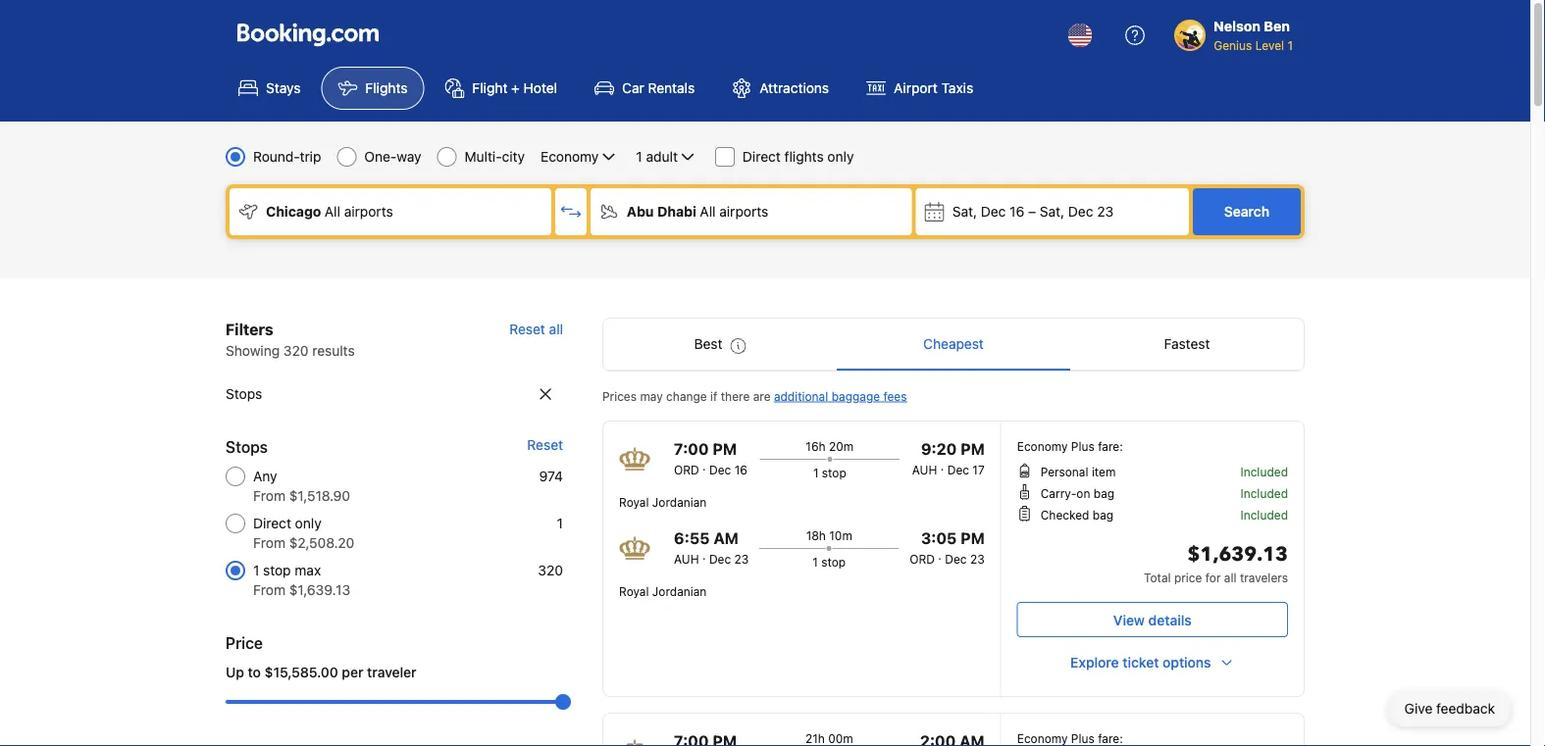 Task type: locate. For each thing, give the bounding box(es) containing it.
reset inside button
[[510, 321, 546, 338]]

1 vertical spatial bag
[[1093, 508, 1114, 522]]

1 horizontal spatial 23
[[971, 553, 985, 566]]

0 vertical spatial 320
[[284, 343, 309, 359]]

from down any at bottom
[[253, 488, 286, 504]]

23 down am
[[735, 553, 749, 566]]

to
[[248, 665, 261, 681]]

2 vertical spatial economy
[[1018, 732, 1068, 746]]

dec for 6:55 am
[[709, 553, 731, 566]]

plus down explore
[[1072, 732, 1095, 746]]

0 vertical spatial 16
[[1010, 204, 1025, 220]]

ord down 3:05
[[910, 553, 935, 566]]

sat, right –
[[1040, 204, 1065, 220]]

1 royal from the top
[[619, 496, 649, 509]]

multi-city
[[465, 149, 525, 165]]

2 horizontal spatial 23
[[1098, 204, 1114, 220]]

1 inside 1 stop max from $1,639.13
[[253, 563, 259, 579]]

1 down 974
[[557, 516, 563, 532]]

0 vertical spatial royal
[[619, 496, 649, 509]]

fare:
[[1098, 440, 1124, 453], [1098, 732, 1124, 746]]

1 horizontal spatial 16
[[1010, 204, 1025, 220]]

0 horizontal spatial 23
[[735, 553, 749, 566]]

0 vertical spatial included
[[1241, 465, 1289, 479]]

2 airports from the left
[[720, 204, 769, 220]]

0 vertical spatial 1 stop
[[814, 466, 847, 480]]

showing
[[226, 343, 280, 359]]

320 down 974
[[538, 563, 563, 579]]

0 vertical spatial all
[[549, 321, 563, 338]]

0 vertical spatial royal jordanian
[[619, 496, 707, 509]]

all right chicago
[[325, 204, 340, 220]]

stop left max
[[263, 563, 291, 579]]

am
[[714, 529, 739, 548]]

economy plus fare: down explore
[[1018, 732, 1124, 746]]

explore ticket options
[[1071, 655, 1212, 671]]

dec inside 9:20 pm auh . dec 17
[[948, 463, 970, 477]]

1 sat, from the left
[[953, 204, 978, 220]]

fastest
[[1165, 336, 1211, 352]]

. down the 9:20
[[941, 459, 944, 473]]

auh inside 9:20 pm auh . dec 17
[[912, 463, 938, 477]]

. down 3:05
[[939, 549, 942, 562]]

1 right level on the top
[[1288, 38, 1294, 52]]

round-trip
[[253, 149, 321, 165]]

0 horizontal spatial ord
[[674, 463, 700, 477]]

. inside 9:20 pm auh . dec 17
[[941, 459, 944, 473]]

from up price at bottom left
[[253, 582, 286, 599]]

0 vertical spatial direct
[[743, 149, 781, 165]]

$1,518.90
[[289, 488, 350, 504]]

1
[[1288, 38, 1294, 52], [636, 149, 643, 165], [814, 466, 819, 480], [557, 516, 563, 532], [813, 556, 818, 569], [253, 563, 259, 579]]

7:00 pm ord . dec 16
[[674, 440, 748, 477]]

0 horizontal spatial direct
[[253, 516, 291, 532]]

ord inside 7:00 pm ord . dec 16
[[674, 463, 700, 477]]

direct flights only
[[743, 149, 854, 165]]

1 vertical spatial royal jordanian
[[619, 585, 707, 599]]

. down 6:55
[[703, 549, 706, 562]]

1 vertical spatial reset
[[527, 437, 563, 453]]

0 vertical spatial stops
[[226, 386, 262, 402]]

jordanian up 6:55
[[653, 496, 707, 509]]

0 horizontal spatial airports
[[344, 204, 393, 220]]

$1,639.13 inside 1 stop max from $1,639.13
[[289, 582, 350, 599]]

1 vertical spatial included
[[1241, 487, 1289, 501]]

0 horizontal spatial all
[[549, 321, 563, 338]]

dec down 3:05
[[945, 553, 967, 566]]

23 inside the 6:55 am auh . dec 23
[[735, 553, 749, 566]]

stop down 18h 10m at bottom right
[[822, 556, 846, 569]]

1 horizontal spatial all
[[700, 204, 716, 220]]

0 horizontal spatial $1,639.13
[[289, 582, 350, 599]]

sat, dec 16 – sat, dec 23 button
[[916, 188, 1190, 236]]

up
[[226, 665, 244, 681]]

16 up am
[[735, 463, 748, 477]]

dec right –
[[1069, 204, 1094, 220]]

included
[[1241, 465, 1289, 479], [1241, 487, 1289, 501], [1241, 508, 1289, 522]]

1 inside nelson ben genius level 1
[[1288, 38, 1294, 52]]

9:20
[[921, 440, 957, 459]]

booking.com logo image
[[238, 23, 379, 47], [238, 23, 379, 47]]

all inside button
[[549, 321, 563, 338]]

pm right 3:05
[[961, 529, 985, 548]]

pm right 7:00 at the bottom of the page
[[713, 440, 737, 459]]

jordanian
[[653, 496, 707, 509], [653, 585, 707, 599]]

. for 3:05
[[939, 549, 942, 562]]

23
[[1098, 204, 1114, 220], [735, 553, 749, 566], [971, 553, 985, 566]]

1 horizontal spatial direct
[[743, 149, 781, 165]]

results
[[312, 343, 355, 359]]

airport taxis
[[894, 80, 974, 96]]

ord for 3:05 pm
[[910, 553, 935, 566]]

1 1 stop from the top
[[814, 466, 847, 480]]

royal jordanian down 6:55
[[619, 585, 707, 599]]

auh inside the 6:55 am auh . dec 23
[[674, 553, 699, 566]]

. inside 3:05 pm ord . dec 23
[[939, 549, 942, 562]]

9:20 pm auh . dec 17
[[912, 440, 985, 477]]

1 vertical spatial stops
[[226, 438, 268, 457]]

pm inside 9:20 pm auh . dec 17
[[961, 440, 985, 459]]

bag down carry-on bag
[[1093, 508, 1114, 522]]

best image
[[731, 339, 746, 354]]

320 left results
[[284, 343, 309, 359]]

any from $1,518.90
[[253, 469, 350, 504]]

$1,639.13 up for
[[1188, 542, 1289, 569]]

direct for direct only from $2,508.20
[[253, 516, 291, 532]]

stop down the 16h 20m
[[822, 466, 847, 480]]

sat,
[[953, 204, 978, 220], [1040, 204, 1065, 220]]

multi-
[[465, 149, 502, 165]]

pm for 9:20 pm
[[961, 440, 985, 459]]

1 vertical spatial all
[[1225, 571, 1237, 585]]

sat, left –
[[953, 204, 978, 220]]

all right dhabi on the top left of the page
[[700, 204, 716, 220]]

tab list
[[604, 319, 1304, 372]]

ord down 7:00 at the bottom of the page
[[674, 463, 700, 477]]

1 vertical spatial auh
[[674, 553, 699, 566]]

0 vertical spatial reset
[[510, 321, 546, 338]]

1 stop for 9:20
[[814, 466, 847, 480]]

1 vertical spatial only
[[295, 516, 322, 532]]

stops up any at bottom
[[226, 438, 268, 457]]

1 stops from the top
[[226, 386, 262, 402]]

flight
[[473, 80, 508, 96]]

royal jordanian up 6:55
[[619, 496, 707, 509]]

auh down 6:55
[[674, 553, 699, 566]]

dec inside the 6:55 am auh . dec 23
[[709, 553, 731, 566]]

dec down am
[[709, 553, 731, 566]]

stays link
[[222, 67, 317, 110]]

from up 1 stop max from $1,639.13 on the left bottom of page
[[253, 535, 286, 552]]

fare: down explore
[[1098, 732, 1124, 746]]

all
[[549, 321, 563, 338], [1225, 571, 1237, 585]]

21h
[[806, 732, 825, 746]]

.
[[703, 459, 706, 473], [941, 459, 944, 473], [703, 549, 706, 562], [939, 549, 942, 562]]

16 left –
[[1010, 204, 1025, 220]]

flights link
[[321, 67, 424, 110]]

1 vertical spatial fare:
[[1098, 732, 1124, 746]]

0 vertical spatial fare:
[[1098, 440, 1124, 453]]

pm up 17
[[961, 440, 985, 459]]

filters
[[226, 320, 274, 339]]

dec inside 7:00 pm ord . dec 16
[[710, 463, 732, 477]]

fees
[[884, 390, 907, 403]]

1 vertical spatial 16
[[735, 463, 748, 477]]

0 horizontal spatial auh
[[674, 553, 699, 566]]

1 vertical spatial direct
[[253, 516, 291, 532]]

give feedback
[[1405, 701, 1496, 717]]

1 horizontal spatial ord
[[910, 553, 935, 566]]

details
[[1149, 612, 1192, 629]]

0 horizontal spatial 16
[[735, 463, 748, 477]]

0 vertical spatial economy
[[541, 149, 599, 165]]

0 vertical spatial plus
[[1072, 440, 1095, 453]]

are
[[753, 390, 771, 403]]

1 stop max from $1,639.13
[[253, 563, 350, 599]]

$1,639.13 down max
[[289, 582, 350, 599]]

1 all from the left
[[325, 204, 340, 220]]

2 vertical spatial from
[[253, 582, 286, 599]]

direct down any from $1,518.90 on the left bottom of the page
[[253, 516, 291, 532]]

2 from from the top
[[253, 535, 286, 552]]

checked bag
[[1041, 508, 1114, 522]]

. down 7:00 at the bottom of the page
[[703, 459, 706, 473]]

1 vertical spatial 320
[[538, 563, 563, 579]]

0 horizontal spatial all
[[325, 204, 340, 220]]

$2,508.20
[[289, 535, 355, 552]]

1 left adult
[[636, 149, 643, 165]]

2 royal from the top
[[619, 585, 649, 599]]

1 horizontal spatial sat,
[[1040, 204, 1065, 220]]

pm for 7:00 pm
[[713, 440, 737, 459]]

. inside the 6:55 am auh . dec 23
[[703, 549, 706, 562]]

pm for 3:05 pm
[[961, 529, 985, 548]]

17
[[973, 463, 985, 477]]

. inside 7:00 pm ord . dec 16
[[703, 459, 706, 473]]

0 vertical spatial $1,639.13
[[1188, 542, 1289, 569]]

attractions link
[[716, 67, 846, 110]]

0 horizontal spatial sat,
[[953, 204, 978, 220]]

974
[[539, 469, 563, 485]]

23 right –
[[1098, 204, 1114, 220]]

bag right "on"
[[1094, 487, 1115, 501]]

pm inside 3:05 pm ord . dec 23
[[961, 529, 985, 548]]

stop for 3:05 pm
[[822, 556, 846, 569]]

1 from from the top
[[253, 488, 286, 504]]

all
[[325, 204, 340, 220], [700, 204, 716, 220]]

pm
[[713, 440, 737, 459], [961, 440, 985, 459], [961, 529, 985, 548]]

1 stop down the 16h 20m
[[814, 466, 847, 480]]

1 vertical spatial jordanian
[[653, 585, 707, 599]]

1 vertical spatial plus
[[1072, 732, 1095, 746]]

1 vertical spatial economy plus fare:
[[1018, 732, 1124, 746]]

0 horizontal spatial 320
[[284, 343, 309, 359]]

23 down 17
[[971, 553, 985, 566]]

1 stop
[[814, 466, 847, 480], [813, 556, 846, 569]]

stops
[[226, 386, 262, 402], [226, 438, 268, 457]]

only up $2,508.20
[[295, 516, 322, 532]]

ord
[[674, 463, 700, 477], [910, 553, 935, 566]]

pm inside 7:00 pm ord . dec 16
[[713, 440, 737, 459]]

best
[[694, 336, 723, 352]]

2 plus from the top
[[1072, 732, 1095, 746]]

1 vertical spatial $1,639.13
[[289, 582, 350, 599]]

1 horizontal spatial only
[[828, 149, 854, 165]]

0 vertical spatial jordanian
[[653, 496, 707, 509]]

23 for 3:05 pm
[[971, 553, 985, 566]]

direct inside direct only from $2,508.20
[[253, 516, 291, 532]]

0 vertical spatial economy plus fare:
[[1018, 440, 1124, 453]]

23 inside popup button
[[1098, 204, 1114, 220]]

reset button
[[527, 436, 563, 455]]

1 vertical spatial from
[[253, 535, 286, 552]]

2 fare: from the top
[[1098, 732, 1124, 746]]

chicago
[[266, 204, 321, 220]]

1 stop down 18h 10m at bottom right
[[813, 556, 846, 569]]

16 inside 7:00 pm ord . dec 16
[[735, 463, 748, 477]]

reset for reset all
[[510, 321, 546, 338]]

economy plus fare: up personal
[[1018, 440, 1124, 453]]

0 vertical spatial auh
[[912, 463, 938, 477]]

showing 320 results
[[226, 343, 355, 359]]

jordanian down the 6:55 am auh . dec 23
[[653, 585, 707, 599]]

airport
[[894, 80, 938, 96]]

per
[[342, 665, 364, 681]]

stops down the showing
[[226, 386, 262, 402]]

change
[[667, 390, 707, 403]]

dec left 17
[[948, 463, 970, 477]]

0 vertical spatial from
[[253, 488, 286, 504]]

auh down the 9:20
[[912, 463, 938, 477]]

2 royal jordanian from the top
[[619, 585, 707, 599]]

dec up am
[[710, 463, 732, 477]]

1 adult
[[636, 149, 678, 165]]

rentals
[[648, 80, 695, 96]]

from
[[253, 488, 286, 504], [253, 535, 286, 552], [253, 582, 286, 599]]

ord inside 3:05 pm ord . dec 23
[[910, 553, 935, 566]]

1 horizontal spatial $1,639.13
[[1188, 542, 1289, 569]]

fare: up item
[[1098, 440, 1124, 453]]

only right the flights
[[828, 149, 854, 165]]

1 vertical spatial 1 stop
[[813, 556, 846, 569]]

direct left the flights
[[743, 149, 781, 165]]

airports down one-
[[344, 204, 393, 220]]

1 vertical spatial ord
[[910, 553, 935, 566]]

6:55
[[674, 529, 710, 548]]

airports right dhabi on the top left of the page
[[720, 204, 769, 220]]

explore
[[1071, 655, 1120, 671]]

1 vertical spatial royal
[[619, 585, 649, 599]]

checked
[[1041, 508, 1090, 522]]

2 1 stop from the top
[[813, 556, 846, 569]]

1 fare: from the top
[[1098, 440, 1124, 453]]

2 vertical spatial included
[[1241, 508, 1289, 522]]

dec inside 3:05 pm ord . dec 23
[[945, 553, 967, 566]]

1 horizontal spatial all
[[1225, 571, 1237, 585]]

1 horizontal spatial airports
[[720, 204, 769, 220]]

additional
[[774, 390, 829, 403]]

2 stops from the top
[[226, 438, 268, 457]]

3 included from the top
[[1241, 508, 1289, 522]]

plus up the personal item
[[1072, 440, 1095, 453]]

any
[[253, 469, 277, 485]]

carry-
[[1041, 487, 1077, 501]]

0 horizontal spatial only
[[295, 516, 322, 532]]

3 from from the top
[[253, 582, 286, 599]]

23 inside 3:05 pm ord . dec 23
[[971, 553, 985, 566]]

1 horizontal spatial auh
[[912, 463, 938, 477]]

0 vertical spatial ord
[[674, 463, 700, 477]]

1 left max
[[253, 563, 259, 579]]

economy plus fare:
[[1018, 440, 1124, 453], [1018, 732, 1124, 746]]



Task type: describe. For each thing, give the bounding box(es) containing it.
–
[[1029, 204, 1036, 220]]

stop inside 1 stop max from $1,639.13
[[263, 563, 291, 579]]

on
[[1077, 487, 1091, 501]]

chicago all airports
[[266, 204, 393, 220]]

adult
[[646, 149, 678, 165]]

1 adult button
[[634, 145, 700, 169]]

ticket
[[1123, 655, 1160, 671]]

carry-on bag
[[1041, 487, 1115, 501]]

flights
[[366, 80, 408, 96]]

flight + hotel link
[[428, 67, 574, 110]]

prices
[[603, 390, 637, 403]]

level
[[1256, 38, 1285, 52]]

1 plus from the top
[[1072, 440, 1095, 453]]

view details button
[[1018, 603, 1289, 638]]

flights
[[785, 149, 824, 165]]

item
[[1092, 465, 1116, 479]]

sat, dec 16 – sat, dec 23
[[953, 204, 1114, 220]]

dec for 9:20 pm
[[948, 463, 970, 477]]

auh for 6:55 am
[[674, 553, 699, 566]]

. for 9:20
[[941, 459, 944, 473]]

dhabi
[[658, 204, 697, 220]]

ben
[[1265, 18, 1291, 34]]

0 vertical spatial bag
[[1094, 487, 1115, 501]]

3:05
[[921, 529, 957, 548]]

max
[[295, 563, 321, 579]]

stays
[[266, 80, 301, 96]]

1 down 16h
[[814, 466, 819, 480]]

$15,585.00
[[265, 665, 338, 681]]

best button
[[604, 319, 837, 370]]

16h 20m
[[806, 440, 854, 453]]

personal item
[[1041, 465, 1116, 479]]

nelson ben genius level 1
[[1214, 18, 1294, 52]]

options
[[1163, 655, 1212, 671]]

additional baggage fees link
[[774, 390, 907, 403]]

nelson
[[1214, 18, 1261, 34]]

view details
[[1114, 612, 1192, 629]]

1 down '18h'
[[813, 556, 818, 569]]

dec for 7:00 pm
[[710, 463, 732, 477]]

. for 7:00
[[703, 459, 706, 473]]

1 royal jordanian from the top
[[619, 496, 707, 509]]

1 horizontal spatial 320
[[538, 563, 563, 579]]

way
[[397, 149, 422, 165]]

+
[[512, 80, 520, 96]]

only inside direct only from $2,508.20
[[295, 516, 322, 532]]

total
[[1144, 571, 1171, 585]]

search
[[1225, 204, 1270, 220]]

traveler
[[367, 665, 417, 681]]

direct only from $2,508.20
[[253, 516, 355, 552]]

cheapest
[[924, 336, 984, 352]]

tab list containing best
[[604, 319, 1304, 372]]

city
[[502, 149, 525, 165]]

21h 00m
[[806, 732, 854, 746]]

one-way
[[365, 149, 422, 165]]

car rentals link
[[578, 67, 712, 110]]

abu dhabi all airports
[[627, 204, 769, 220]]

23 for 6:55 am
[[735, 553, 749, 566]]

all inside $1,639.13 total price for all travelers
[[1225, 571, 1237, 585]]

view
[[1114, 612, 1145, 629]]

reset for reset
[[527, 437, 563, 453]]

genius
[[1214, 38, 1253, 52]]

flight + hotel
[[473, 80, 558, 96]]

2 all from the left
[[700, 204, 716, 220]]

2 economy plus fare: from the top
[[1018, 732, 1124, 746]]

airport taxis link
[[850, 67, 990, 110]]

2 included from the top
[[1241, 487, 1289, 501]]

1 jordanian from the top
[[653, 496, 707, 509]]

feedback
[[1437, 701, 1496, 717]]

one-
[[365, 149, 397, 165]]

16 inside sat, dec 16 – sat, dec 23 popup button
[[1010, 204, 1025, 220]]

. for 6:55
[[703, 549, 706, 562]]

from inside any from $1,518.90
[[253, 488, 286, 504]]

hotel
[[524, 80, 558, 96]]

round-
[[253, 149, 300, 165]]

fastest button
[[1071, 319, 1304, 370]]

stop for 9:20 pm
[[822, 466, 847, 480]]

6:55 am auh . dec 23
[[674, 529, 749, 566]]

2 jordanian from the top
[[653, 585, 707, 599]]

1 economy plus fare: from the top
[[1018, 440, 1124, 453]]

0 vertical spatial only
[[828, 149, 854, 165]]

direct for direct flights only
[[743, 149, 781, 165]]

1 included from the top
[[1241, 465, 1289, 479]]

from inside 1 stop max from $1,639.13
[[253, 582, 286, 599]]

explore ticket options button
[[1018, 646, 1289, 681]]

taxis
[[942, 80, 974, 96]]

1 stop for 3:05
[[813, 556, 846, 569]]

for
[[1206, 571, 1221, 585]]

1 airports from the left
[[344, 204, 393, 220]]

auh for 9:20 pm
[[912, 463, 938, 477]]

abu
[[627, 204, 654, 220]]

if
[[711, 390, 718, 403]]

18h 10m
[[806, 529, 853, 543]]

18h
[[806, 529, 826, 543]]

1 vertical spatial economy
[[1018, 440, 1068, 453]]

price
[[226, 635, 263, 653]]

attractions
[[760, 80, 829, 96]]

1 inside "dropdown button"
[[636, 149, 643, 165]]

dec left –
[[981, 204, 1006, 220]]

price
[[1175, 571, 1203, 585]]

$1,639.13 inside $1,639.13 total price for all travelers
[[1188, 542, 1289, 569]]

20m
[[829, 440, 854, 453]]

car rentals
[[622, 80, 695, 96]]

$1,639.13 total price for all travelers
[[1144, 542, 1289, 585]]

give
[[1405, 701, 1433, 717]]

dec for 3:05 pm
[[945, 553, 967, 566]]

there
[[721, 390, 750, 403]]

give feedback button
[[1389, 692, 1511, 727]]

best image
[[731, 339, 746, 354]]

personal
[[1041, 465, 1089, 479]]

cheapest button
[[837, 319, 1071, 370]]

travelers
[[1240, 571, 1289, 585]]

2 sat, from the left
[[1040, 204, 1065, 220]]

ord for 7:00 pm
[[674, 463, 700, 477]]

3:05 pm ord . dec 23
[[910, 529, 985, 566]]

car
[[622, 80, 645, 96]]

up to $15,585.00 per traveler
[[226, 665, 417, 681]]

16h
[[806, 440, 826, 453]]

7:00
[[674, 440, 709, 459]]

search button
[[1193, 188, 1301, 236]]

from inside direct only from $2,508.20
[[253, 535, 286, 552]]



Task type: vqa. For each thing, say whether or not it's contained in the screenshot.
Includes
no



